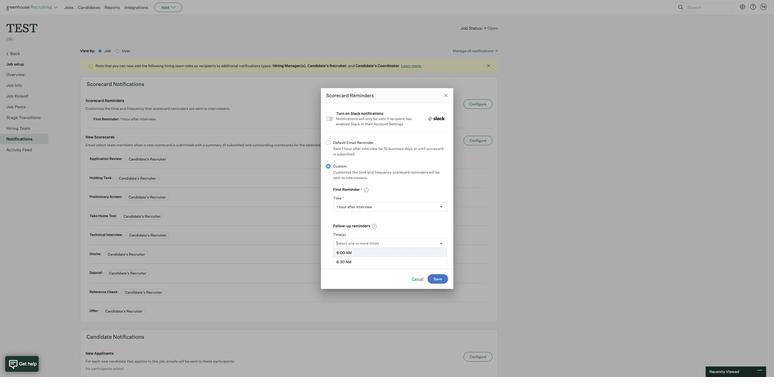 Task type: describe. For each thing, give the bounding box(es) containing it.
0 horizontal spatial for
[[294, 143, 299, 147]]

settings
[[389, 122, 404, 126]]

2 vertical spatial after
[[348, 205, 356, 209]]

to left these
[[199, 360, 202, 364]]

first reminder : 1 hour after interview
[[94, 117, 156, 121]]

scorecard reminders dialog
[[321, 88, 453, 328]]

recently viewed
[[710, 370, 740, 375]]

reminders inside dialog
[[350, 93, 374, 99]]

1 vertical spatial team
[[107, 143, 116, 147]]

1 vertical spatial reminder
[[357, 141, 374, 145]]

setup
[[14, 62, 24, 66]]

view
[[80, 49, 89, 53]]

jobs
[[64, 5, 74, 10]]

candidate's for onsite :
[[108, 252, 128, 257]]

test (19)
[[6, 20, 38, 41]]

am for 7:00 am
[[346, 270, 352, 274]]

feed
[[22, 147, 32, 153]]

Search text field
[[686, 4, 729, 11]]

new for new scorecards
[[86, 135, 94, 140]]

2 a from the left
[[203, 143, 205, 147]]

candidate's recruiter for offer :
[[105, 310, 142, 314]]

scorecard notifications
[[87, 81, 144, 88]]

to right recipients
[[217, 64, 220, 68]]

sent right are
[[195, 106, 203, 111]]

interviewers. for customize the time and frequency scorecard reminders will be sent to interviewers.
[[346, 176, 368, 180]]

as
[[194, 64, 198, 68]]

first reminder
[[333, 188, 360, 192]]

notification sent on the same day of the interview element
[[362, 187, 369, 193]]

default
[[333, 141, 346, 145]]

kickoff
[[15, 93, 28, 99]]

be inside customize the time and frequency scorecard reminders will be sent to interviewers.
[[436, 170, 440, 175]]

2 submitted from the left
[[227, 143, 244, 147]]

overview link
[[6, 71, 46, 78]]

email inside customization "option group"
[[347, 141, 356, 145]]

to inside customize the time and frequency scorecard reminders will be sent to interviewers.
[[342, 176, 345, 180]]

job for job info
[[6, 83, 14, 88]]

more.
[[412, 64, 422, 68]]

2 vertical spatial that
[[127, 360, 134, 364]]

frequency for scorecard
[[375, 170, 392, 175]]

select
[[337, 242, 348, 246]]

first for first reminder
[[333, 188, 342, 192]]

for each new candidate that applies to this job, emails will be sent to these participants:
[[86, 360, 235, 364]]

recruiter for debrief :
[[130, 272, 146, 276]]

interview
[[106, 233, 122, 237]]

sent
[[333, 147, 341, 151]]

test
[[109, 214, 116, 218]]

sent 1 hour after interview for 10 business days or until scorecard is submitted.
[[333, 147, 444, 157]]

home
[[98, 214, 108, 218]]

job for job
[[104, 49, 112, 53]]

or inside sent 1 hour after interview for 10 business days or until scorecard is submitted.
[[414, 147, 417, 151]]

job for job kickoff
[[6, 93, 14, 99]]

test link
[[6, 15, 38, 37]]

reference
[[90, 290, 106, 295]]

this
[[152, 360, 159, 364]]

transitions
[[19, 115, 41, 120]]

candidate's for debrief :
[[109, 272, 130, 276]]

candidate
[[87, 334, 112, 341]]

1 horizontal spatial reminders
[[352, 224, 370, 229]]

turn on slack notifications notifications will only be sent if recipient has enabled slack in their account settings
[[336, 111, 412, 126]]

1 , from the left
[[306, 64, 307, 68]]

scorecard inside customize the time and frequency scorecard reminders will be sent to interviewers.
[[393, 170, 410, 175]]

job,
[[159, 360, 166, 364]]

notifications link
[[6, 136, 46, 142]]

customize the time and frequency scorecard reminders will be sent to interviewers.
[[333, 170, 440, 180]]

cancel
[[412, 277, 424, 282]]

0 horizontal spatial hiring
[[6, 126, 18, 131]]

sent inside the turn on slack notifications notifications will only be sent if recipient has enabled slack in their account settings
[[379, 117, 386, 121]]

with
[[195, 143, 202, 147]]

will inside the turn on slack notifications notifications will only be sent if recipient has enabled slack in their account settings
[[359, 117, 365, 121]]

0 vertical spatial is
[[173, 143, 175, 147]]

1 horizontal spatial team
[[175, 64, 184, 68]]

recruiter for preliminary screen :
[[150, 195, 166, 200]]

recently
[[710, 370, 726, 375]]

1 vertical spatial new
[[101, 360, 108, 364]]

if
[[387, 117, 389, 121]]

1 submitted from the left
[[176, 143, 194, 147]]

be inside the turn on slack notifications notifications will only be sent if recipient has enabled slack in their account settings
[[374, 117, 378, 121]]

members
[[117, 143, 133, 147]]

days
[[405, 147, 413, 151]]

save
[[434, 277, 442, 282]]

candidate's for preliminary screen :
[[129, 195, 149, 200]]

notifications inside the turn on slack notifications notifications will only be sent if recipient has enabled slack in their account settings
[[336, 117, 358, 121]]

debrief
[[90, 271, 102, 275]]

candidate's for holding tank :
[[119, 176, 140, 181]]

scorecard inside 'scorecard reminders' dialog
[[326, 93, 349, 99]]

Job radio
[[98, 49, 102, 53]]

User radio
[[116, 49, 119, 53]]

stage transitions
[[6, 115, 41, 120]]

add
[[161, 5, 169, 10]]

user
[[122, 49, 130, 53]]

back link
[[6, 50, 46, 57]]

debrief :
[[90, 271, 104, 275]]

1 horizontal spatial 1
[[337, 205, 338, 209]]

0 vertical spatial after
[[131, 117, 139, 121]]

you
[[112, 64, 119, 68]]

subsequent notification(s) sent in the business days following the interview. element
[[370, 224, 377, 229]]

candidates link
[[78, 5, 100, 10]]

coordinator
[[378, 64, 399, 68]]

subsequent notification(s) sent in the business days following the interview. image
[[372, 224, 377, 229]]

candidate's recruiter for holding tank :
[[119, 176, 156, 181]]

default email reminder
[[333, 141, 374, 145]]

1 candidate's from the left
[[308, 64, 329, 68]]

note that you can now add the following hiring team roles as recipients to additional notifications types: hiring manager(s) , candidate's recruiter , and candidate's coordinator . learn more.
[[96, 64, 422, 68]]

(19)
[[6, 37, 13, 41]]

are
[[189, 106, 195, 111]]

additional
[[221, 64, 238, 68]]

the inside customize the time and frequency scorecard reminders will be sent to interviewers.
[[353, 170, 358, 175]]

technical interview :
[[90, 233, 124, 237]]

outstanding
[[253, 143, 273, 147]]

configure for customize the time and frequency that scorecard reminders are sent to interviewers.
[[470, 102, 487, 106]]

time for customize the time and frequency that scorecard reminders are sent to interviewers.
[[111, 106, 119, 111]]

preliminary screen :
[[90, 195, 123, 199]]

scorecard reminders inside dialog
[[326, 93, 374, 99]]

configure image
[[740, 4, 746, 10]]

2 horizontal spatial that
[[145, 106, 152, 111]]

no participants added
[[86, 367, 124, 372]]

reminder for first reminder
[[342, 188, 360, 192]]

job posts
[[6, 104, 26, 110]]

notifications inside the turn on slack notifications notifications will only be sent if recipient has enabled slack in their account settings
[[361, 111, 384, 116]]

turn
[[336, 111, 345, 116]]

scorecards
[[274, 143, 293, 147]]

candidate's for application review :
[[129, 157, 149, 162]]

technical
[[90, 233, 106, 237]]

candidate's recruiter for application review :
[[129, 157, 166, 162]]

candidates
[[78, 5, 100, 10]]

tank
[[103, 176, 112, 180]]

job posts link
[[6, 104, 46, 110]]

new scorecards
[[86, 135, 115, 140]]

customize the time and frequency that scorecard reminders are sent to interviewers.
[[86, 106, 230, 111]]

scorecard inside sent 1 hour after interview for 10 business days or until scorecard is submitted.
[[427, 147, 444, 151]]

add
[[134, 64, 141, 68]]

configure button for email select team members when a new scorecard is submitted with a summary of submitted and outstanding scorecards for the selected stage.
[[464, 136, 493, 146]]

7:00
[[337, 270, 345, 274]]

candidate
[[109, 360, 126, 364]]

enabled
[[336, 122, 350, 126]]

notification sent on the same day of the interview image
[[364, 188, 369, 193]]

has
[[406, 117, 412, 121]]

custom
[[333, 164, 347, 169]]

configure button for customize the time and frequency that scorecard reminders are sent to interviewers.
[[464, 100, 493, 109]]

viewed
[[726, 370, 740, 375]]

recruiter for take home test :
[[145, 214, 161, 219]]

2 candidate's from the left
[[356, 64, 377, 68]]

stage transitions link
[[6, 114, 46, 121]]

1 inside sent 1 hour after interview for 10 business days or until scorecard is submitted.
[[342, 147, 344, 151]]

the left the selected
[[300, 143, 305, 147]]

when
[[134, 143, 143, 147]]

open
[[488, 25, 498, 31]]

review
[[109, 157, 121, 161]]

will inside customize the time and frequency scorecard reminders will be sent to interviewers.
[[429, 170, 435, 175]]



Task type: vqa. For each thing, say whether or not it's contained in the screenshot.
bottom —
no



Task type: locate. For each thing, give the bounding box(es) containing it.
candidate's down the check
[[105, 310, 126, 314]]

0 horizontal spatial ,
[[306, 64, 307, 68]]

2 horizontal spatial 1
[[342, 147, 344, 151]]

1 horizontal spatial a
[[203, 143, 205, 147]]

recruiter for holding tank :
[[140, 176, 156, 181]]

configure for for each new candidate that applies to this job, emails will be sent to these participants:
[[470, 355, 487, 360]]

status:
[[469, 25, 483, 31]]

stage.
[[321, 143, 332, 147]]

0 vertical spatial hiring
[[273, 64, 284, 68]]

new right when
[[147, 143, 154, 147]]

is inside sent 1 hour after interview for 10 business days or until scorecard is submitted.
[[333, 152, 336, 157]]

0 vertical spatial customize
[[86, 106, 104, 111]]

scorecards
[[94, 135, 115, 140]]

submitted.
[[337, 152, 356, 157]]

job for job setup
[[6, 62, 13, 66]]

1 vertical spatial slack
[[351, 122, 360, 126]]

first inside "first reminder : 1 hour after interview"
[[94, 117, 101, 121]]

job for job posts
[[6, 104, 14, 110]]

a right when
[[144, 143, 146, 147]]

job info
[[6, 83, 22, 88]]

sent left these
[[190, 360, 198, 364]]

to down custom
[[342, 176, 345, 180]]

0 vertical spatial new
[[86, 135, 94, 140]]

0 vertical spatial team
[[175, 64, 184, 68]]

1 horizontal spatial or
[[414, 147, 417, 151]]

is left with
[[173, 143, 175, 147]]

on
[[345, 111, 350, 116]]

1 new from the top
[[86, 135, 94, 140]]

application
[[90, 157, 109, 161]]

their
[[365, 122, 373, 126]]

recruiter for offer :
[[126, 310, 142, 314]]

0 horizontal spatial scorecard reminders
[[86, 99, 124, 103]]

after down default email reminder
[[353, 147, 361, 151]]

0 horizontal spatial be
[[185, 360, 189, 364]]

frequency for that
[[127, 106, 144, 111]]

6:00 am
[[337, 251, 352, 255]]

new up for
[[86, 352, 94, 356]]

email select team members when a new scorecard is submitted with a summary of submitted and outstanding scorecards for the selected stage.
[[86, 143, 332, 147]]

save button
[[428, 275, 448, 284]]

hour up members on the left of page
[[122, 117, 130, 121]]

0 horizontal spatial submitted
[[176, 143, 194, 147]]

0 horizontal spatial email
[[86, 143, 95, 147]]

2 configure button from the top
[[464, 136, 493, 146]]

for right scorecards
[[294, 143, 299, 147]]

frequency inside customize the time and frequency scorecard reminders will be sent to interviewers.
[[375, 170, 392, 175]]

am right 6:00
[[346, 251, 352, 255]]

candidate's recruiter for technical interview :
[[129, 233, 166, 238]]

0 vertical spatial slack
[[351, 111, 361, 116]]

preliminary
[[90, 195, 109, 199]]

2 horizontal spatial will
[[429, 170, 435, 175]]

1 vertical spatial am
[[346, 260, 352, 265]]

time(s)
[[333, 233, 346, 237]]

configure for email select team members when a new scorecard is submitted with a summary of submitted and outstanding scorecards for the selected stage.
[[470, 139, 487, 143]]

time
[[333, 197, 342, 201]]

slack left in
[[351, 122, 360, 126]]

0 horizontal spatial notifications
[[239, 64, 260, 68]]

candidate's up the check
[[109, 272, 130, 276]]

time up "first reminder : 1 hour after interview" in the left top of the page
[[111, 106, 119, 111]]

up
[[347, 224, 351, 229]]

business
[[389, 147, 404, 151]]

1 horizontal spatial interviewers.
[[346, 176, 368, 180]]

2 new from the top
[[86, 352, 94, 356]]

:
[[118, 117, 119, 121], [121, 157, 123, 161], [112, 176, 113, 180], [121, 195, 122, 199], [116, 214, 117, 218], [122, 233, 123, 237], [100, 252, 101, 256], [102, 271, 103, 275], [118, 290, 119, 295], [98, 309, 99, 314]]

2 vertical spatial configure button
[[464, 353, 493, 362]]

candidate's right tank
[[119, 176, 140, 181]]

: inside "first reminder : 1 hour after interview"
[[118, 117, 119, 121]]

1 horizontal spatial ,
[[346, 64, 348, 68]]

job left "info"
[[6, 83, 14, 88]]

interviewers. for customize the time and frequency that scorecard reminders are sent to interviewers.
[[208, 106, 230, 111]]

1 horizontal spatial reminders
[[350, 93, 374, 99]]

greenhouse recruiting image
[[6, 4, 54, 11]]

recruiter for application review :
[[150, 157, 166, 162]]

1 horizontal spatial candidate's
[[356, 64, 377, 68]]

job left kickoff
[[6, 93, 14, 99]]

new up no participants added
[[101, 360, 108, 364]]

after down first reminder
[[348, 205, 356, 209]]

0 vertical spatial be
[[374, 117, 378, 121]]

0 horizontal spatial a
[[144, 143, 146, 147]]

candidate's down when
[[129, 157, 149, 162]]

1 horizontal spatial frequency
[[375, 170, 392, 175]]

follow-
[[333, 224, 347, 229]]

new
[[86, 135, 94, 140], [86, 352, 94, 356]]

1 vertical spatial time
[[359, 170, 367, 175]]

holding tank :
[[90, 176, 113, 180]]

hiring right types:
[[273, 64, 284, 68]]

0 vertical spatial hour
[[122, 117, 130, 121]]

customize for customize the time and frequency that scorecard reminders are sent to interviewers.
[[86, 106, 104, 111]]

0 horizontal spatial reminders
[[171, 106, 188, 111]]

configure button for for each new candidate that applies to this job, emails will be sent to these participants:
[[464, 353, 493, 362]]

of
[[223, 143, 226, 147]]

reminders down scorecard notifications
[[105, 99, 124, 103]]

3 configure button from the top
[[464, 353, 493, 362]]

types:
[[261, 64, 272, 68]]

3 configure from the top
[[470, 355, 487, 360]]

notifications left the →
[[472, 49, 494, 53]]

0 vertical spatial 1
[[120, 117, 122, 121]]

that left the you
[[105, 64, 112, 68]]

1
[[120, 117, 122, 121], [342, 147, 344, 151], [337, 205, 338, 209]]

1 vertical spatial hiring
[[6, 126, 18, 131]]

for
[[86, 360, 91, 364]]

sent inside customize the time and frequency scorecard reminders will be sent to interviewers.
[[333, 176, 341, 180]]

hour down "time"
[[339, 205, 347, 209]]

2 configure from the top
[[470, 139, 487, 143]]

2 vertical spatial notifications
[[361, 111, 384, 116]]

time inside customize the time and frequency scorecard reminders will be sent to interviewers.
[[359, 170, 367, 175]]

1 horizontal spatial submitted
[[227, 143, 244, 147]]

0 vertical spatial interviewers.
[[208, 106, 230, 111]]

0 vertical spatial first
[[94, 117, 101, 121]]

0 horizontal spatial will
[[179, 360, 184, 364]]

first up "time"
[[333, 188, 342, 192]]

hiring team link
[[6, 125, 46, 132]]

reminders left are
[[171, 106, 188, 111]]

reminder for first reminder : 1 hour after interview
[[102, 117, 118, 121]]

0 horizontal spatial time
[[111, 106, 119, 111]]

by:
[[90, 49, 95, 53]]

1 vertical spatial is
[[333, 152, 336, 157]]

reminders inside customize the time and frequency scorecard reminders will be sent to interviewers.
[[411, 170, 428, 175]]

participants
[[91, 367, 112, 372]]

interview inside sent 1 hour after interview for 10 business days or until scorecard is submitted.
[[362, 147, 378, 151]]

candidate's recruiter for reference check :
[[125, 291, 162, 295]]

0 vertical spatial am
[[346, 251, 352, 255]]

time for customize the time and frequency scorecard reminders will be sent to interviewers.
[[359, 170, 367, 175]]

now
[[127, 64, 134, 68]]

holding
[[90, 176, 103, 180]]

that up "first reminder : 1 hour after interview" in the left top of the page
[[145, 106, 152, 111]]

selected
[[306, 143, 321, 147]]

recipients
[[199, 64, 216, 68]]

reminder down in
[[357, 141, 374, 145]]

or left until
[[414, 147, 417, 151]]

1 horizontal spatial email
[[347, 141, 356, 145]]

0 vertical spatial notifications
[[472, 49, 494, 53]]

recruiter for technical interview :
[[151, 233, 166, 238]]

notifications up only
[[361, 111, 384, 116]]

and inside customize the time and frequency scorecard reminders will be sent to interviewers.
[[367, 170, 374, 175]]

2 , from the left
[[346, 64, 348, 68]]

to left this
[[148, 360, 151, 364]]

0 horizontal spatial that
[[105, 64, 112, 68]]

integrations
[[124, 5, 148, 10]]

notifications
[[113, 81, 144, 88], [336, 117, 358, 121], [6, 137, 33, 142], [113, 334, 144, 341]]

2 horizontal spatial be
[[436, 170, 440, 175]]

notifications left types:
[[239, 64, 260, 68]]

time up 'notification sent on the same day of the interview' element
[[359, 170, 367, 175]]

after down the customize the time and frequency that scorecard reminders are sent to interviewers.
[[131, 117, 139, 121]]

onsite :
[[90, 252, 102, 256]]

customization option group
[[323, 140, 447, 328]]

,
[[306, 64, 307, 68], [346, 64, 348, 68]]

the up first reminder
[[353, 170, 358, 175]]

reminder left 'notification sent on the same day of the interview' element
[[342, 188, 360, 192]]

notifications
[[472, 49, 494, 53], [239, 64, 260, 68], [361, 111, 384, 116]]

0 horizontal spatial team
[[107, 143, 116, 147]]

recruiter for onsite :
[[129, 252, 145, 257]]

reminder
[[102, 117, 118, 121], [357, 141, 374, 145], [342, 188, 360, 192]]

application review :
[[90, 157, 123, 161]]

configure button
[[464, 100, 493, 109], [464, 136, 493, 146], [464, 353, 493, 362]]

interview down the customize the time and frequency that scorecard reminders are sent to interviewers.
[[140, 117, 156, 121]]

follow-up reminders
[[333, 224, 370, 229]]

recruiter for reference check :
[[146, 291, 162, 295]]

first for first reminder : 1 hour after interview
[[94, 117, 101, 121]]

am right 6:30
[[346, 260, 352, 265]]

candidate notifications
[[87, 334, 144, 341]]

candidate's left coordinator
[[356, 64, 377, 68]]

scorecard reminders up on
[[326, 93, 374, 99]]

job right job option
[[104, 49, 112, 53]]

1 vertical spatial will
[[429, 170, 435, 175]]

frequency up "first reminder : 1 hour after interview" in the left top of the page
[[127, 106, 144, 111]]

candidate's for technical interview :
[[129, 233, 150, 238]]

candidate's recruiter for take home test :
[[124, 214, 161, 219]]

hiring
[[273, 64, 284, 68], [6, 126, 18, 131]]

for left 10 at the top of the page
[[379, 147, 383, 151]]

new left scorecards
[[86, 135, 94, 140]]

candidate's recruiter for onsite :
[[108, 252, 145, 257]]

view by:
[[80, 49, 96, 53]]

the up "first reminder : 1 hour after interview" in the left top of the page
[[105, 106, 110, 111]]

frequency down sent 1 hour after interview for 10 business days or until scorecard is submitted.
[[375, 170, 392, 175]]

new for new applicants
[[86, 352, 94, 356]]

submitted left with
[[176, 143, 194, 147]]

1 vertical spatial configure button
[[464, 136, 493, 146]]

0 horizontal spatial new
[[101, 360, 108, 364]]

reminders down until
[[411, 170, 428, 175]]

first up new scorecards
[[94, 117, 101, 121]]

.
[[399, 64, 400, 68]]

or right one
[[356, 242, 359, 246]]

2 vertical spatial be
[[185, 360, 189, 364]]

candidate's right test
[[124, 214, 144, 219]]

candidate's for take home test :
[[124, 214, 144, 219]]

1 vertical spatial or
[[356, 242, 359, 246]]

submitted right of at the left
[[227, 143, 244, 147]]

0 horizontal spatial first
[[94, 117, 101, 121]]

to
[[217, 64, 220, 68], [204, 106, 207, 111], [342, 176, 345, 180], [148, 360, 151, 364], [199, 360, 202, 364]]

1 slack from the top
[[351, 111, 361, 116]]

applies
[[135, 360, 147, 364]]

team left "roles"
[[175, 64, 184, 68]]

0 horizontal spatial or
[[356, 242, 359, 246]]

interviewers. inside customize the time and frequency scorecard reminders will be sent to interviewers.
[[346, 176, 368, 180]]

1 horizontal spatial time
[[359, 170, 367, 175]]

candidate's for offer :
[[105, 310, 126, 314]]

2 vertical spatial reminder
[[342, 188, 360, 192]]

integrations link
[[124, 5, 148, 10]]

0 vertical spatial will
[[359, 117, 365, 121]]

sent down custom
[[333, 176, 341, 180]]

reports
[[105, 5, 120, 10]]

0 horizontal spatial interviewers.
[[208, 106, 230, 111]]

6:00
[[337, 251, 345, 255]]

job left status:
[[461, 25, 468, 31]]

manage all notifications → link
[[453, 48, 498, 53]]

2 vertical spatial will
[[179, 360, 184, 364]]

hiring down stage
[[6, 126, 18, 131]]

interview down notification sent on the same day of the interview icon
[[356, 205, 372, 209]]

1 vertical spatial 1
[[342, 147, 344, 151]]

slack right on
[[351, 111, 361, 116]]

job kickoff link
[[6, 93, 46, 99]]

all
[[468, 49, 472, 53]]

hour
[[122, 117, 130, 121], [344, 147, 352, 151], [339, 205, 347, 209]]

2 horizontal spatial reminders
[[411, 170, 428, 175]]

each
[[92, 360, 100, 364]]

take home test :
[[90, 214, 118, 218]]

reminders right the up at the bottom left of the page
[[352, 224, 370, 229]]

customize
[[86, 106, 104, 111], [333, 170, 352, 175]]

0 horizontal spatial customize
[[86, 106, 104, 111]]

in
[[361, 122, 364, 126]]

email right default
[[347, 141, 356, 145]]

0 vertical spatial that
[[105, 64, 112, 68]]

learn
[[401, 64, 411, 68]]

1 configure from the top
[[470, 102, 487, 106]]

1 vertical spatial configure
[[470, 139, 487, 143]]

am for 6:30 am
[[346, 260, 352, 265]]

candidate's right 'manager(s)'
[[308, 64, 329, 68]]

0 horizontal spatial reminders
[[105, 99, 124, 103]]

candidate's for reference check :
[[125, 291, 145, 295]]

hour up submitted.
[[344, 147, 352, 151]]

1 vertical spatial notifications
[[239, 64, 260, 68]]

2 vertical spatial 1
[[337, 205, 338, 209]]

1 horizontal spatial be
[[374, 117, 378, 121]]

1 horizontal spatial that
[[127, 360, 134, 364]]

1 configure button from the top
[[464, 100, 493, 109]]

1 horizontal spatial is
[[333, 152, 336, 157]]

0 vertical spatial reminder
[[102, 117, 118, 121]]

candidate's right the check
[[125, 291, 145, 295]]

scorecard reminders down scorecard notifications
[[86, 99, 124, 103]]

reminders up only
[[350, 93, 374, 99]]

no
[[86, 367, 91, 372]]

a right with
[[203, 143, 205, 147]]

candidate's
[[308, 64, 329, 68], [356, 64, 377, 68]]

until
[[418, 147, 426, 151]]

0 vertical spatial configure
[[470, 102, 487, 106]]

0 vertical spatial configure button
[[464, 100, 493, 109]]

to right are
[[204, 106, 207, 111]]

2 vertical spatial hour
[[339, 205, 347, 209]]

only
[[365, 117, 373, 121]]

2 vertical spatial am
[[346, 270, 352, 274]]

1 vertical spatial hour
[[344, 147, 352, 151]]

for inside sent 1 hour after interview for 10 business days or until scorecard is submitted.
[[379, 147, 383, 151]]

1 horizontal spatial scorecard reminders
[[326, 93, 374, 99]]

0 horizontal spatial 1
[[120, 117, 122, 121]]

0 vertical spatial new
[[147, 143, 154, 147]]

activity feed
[[6, 147, 32, 153]]

offer
[[90, 309, 98, 314]]

candidate's recruiter for debrief :
[[109, 272, 146, 276]]

candidate's recruiter for preliminary screen :
[[129, 195, 166, 200]]

0 vertical spatial or
[[414, 147, 417, 151]]

manage
[[453, 49, 467, 53]]

0 horizontal spatial is
[[173, 143, 175, 147]]

1 vertical spatial customize
[[333, 170, 352, 175]]

first inside customization "option group"
[[333, 188, 342, 192]]

1 vertical spatial after
[[353, 147, 361, 151]]

0 vertical spatial interview
[[140, 117, 156, 121]]

a
[[144, 143, 146, 147], [203, 143, 205, 147]]

hiring
[[165, 64, 175, 68]]

email left select
[[86, 143, 95, 147]]

2 vertical spatial interview
[[356, 205, 372, 209]]

customize for customize the time and frequency scorecard reminders will be sent to interviewers.
[[333, 170, 352, 175]]

manage all notifications →
[[453, 49, 498, 53]]

2 vertical spatial reminders
[[352, 224, 370, 229]]

candidate's right interview
[[129, 233, 150, 238]]

that left "applies" in the left bottom of the page
[[127, 360, 134, 364]]

2 vertical spatial configure
[[470, 355, 487, 360]]

candidate's
[[129, 157, 149, 162], [119, 176, 140, 181], [129, 195, 149, 200], [124, 214, 144, 219], [129, 233, 150, 238], [108, 252, 128, 257], [109, 272, 130, 276], [125, 291, 145, 295], [105, 310, 126, 314]]

jobs link
[[64, 5, 74, 10]]

hour inside sent 1 hour after interview for 10 business days or until scorecard is submitted.
[[344, 147, 352, 151]]

reminder up scorecards
[[102, 117, 118, 121]]

candidate's right screen
[[129, 195, 149, 200]]

1 vertical spatial first
[[333, 188, 342, 192]]

am for 6:00 am
[[346, 251, 352, 255]]

2 horizontal spatial notifications
[[472, 49, 494, 53]]

1 vertical spatial that
[[145, 106, 152, 111]]

summary
[[206, 143, 222, 147]]

job left posts
[[6, 104, 14, 110]]

after inside sent 1 hour after interview for 10 business days or until scorecard is submitted.
[[353, 147, 361, 151]]

1 horizontal spatial customize
[[333, 170, 352, 175]]

onsite
[[90, 252, 100, 256]]

recipient
[[390, 117, 405, 121]]

add button
[[155, 3, 182, 12]]

2 slack from the top
[[351, 122, 360, 126]]

hiring team
[[6, 126, 30, 131]]

the right add
[[142, 64, 147, 68]]

times
[[370, 242, 379, 246]]

1 a from the left
[[144, 143, 146, 147]]

1 horizontal spatial for
[[379, 147, 383, 151]]

1 horizontal spatial first
[[333, 188, 342, 192]]

and
[[348, 64, 355, 68], [120, 106, 126, 111], [245, 143, 252, 147], [367, 170, 374, 175]]

team right select
[[107, 143, 116, 147]]

job left setup
[[6, 62, 13, 66]]

job info link
[[6, 82, 46, 88]]

for
[[294, 143, 299, 147], [379, 147, 383, 151]]

0 vertical spatial time
[[111, 106, 119, 111]]

after
[[131, 117, 139, 121], [353, 147, 361, 151], [348, 205, 356, 209]]

customize inside customize the time and frequency scorecard reminders will be sent to interviewers.
[[333, 170, 352, 175]]

1 horizontal spatial new
[[147, 143, 154, 147]]

candidate's recruiter
[[129, 157, 166, 162], [119, 176, 156, 181], [129, 195, 166, 200], [124, 214, 161, 219], [129, 233, 166, 238], [108, 252, 145, 257], [109, 272, 146, 276], [125, 291, 162, 295], [105, 310, 142, 314]]

interview left 10 at the top of the page
[[362, 147, 378, 151]]

is down the sent
[[333, 152, 336, 157]]

job for job status:
[[461, 25, 468, 31]]

sent up "account"
[[379, 117, 386, 121]]

0 horizontal spatial candidate's
[[308, 64, 329, 68]]

candidate's down interview
[[108, 252, 128, 257]]

am right 7:00
[[346, 270, 352, 274]]

td button
[[760, 3, 768, 11]]

following
[[148, 64, 164, 68]]

job setup
[[6, 62, 24, 66]]

offer :
[[90, 309, 100, 314]]

1 horizontal spatial will
[[359, 117, 365, 121]]

reminder inside "first reminder : 1 hour after interview"
[[102, 117, 118, 121]]



